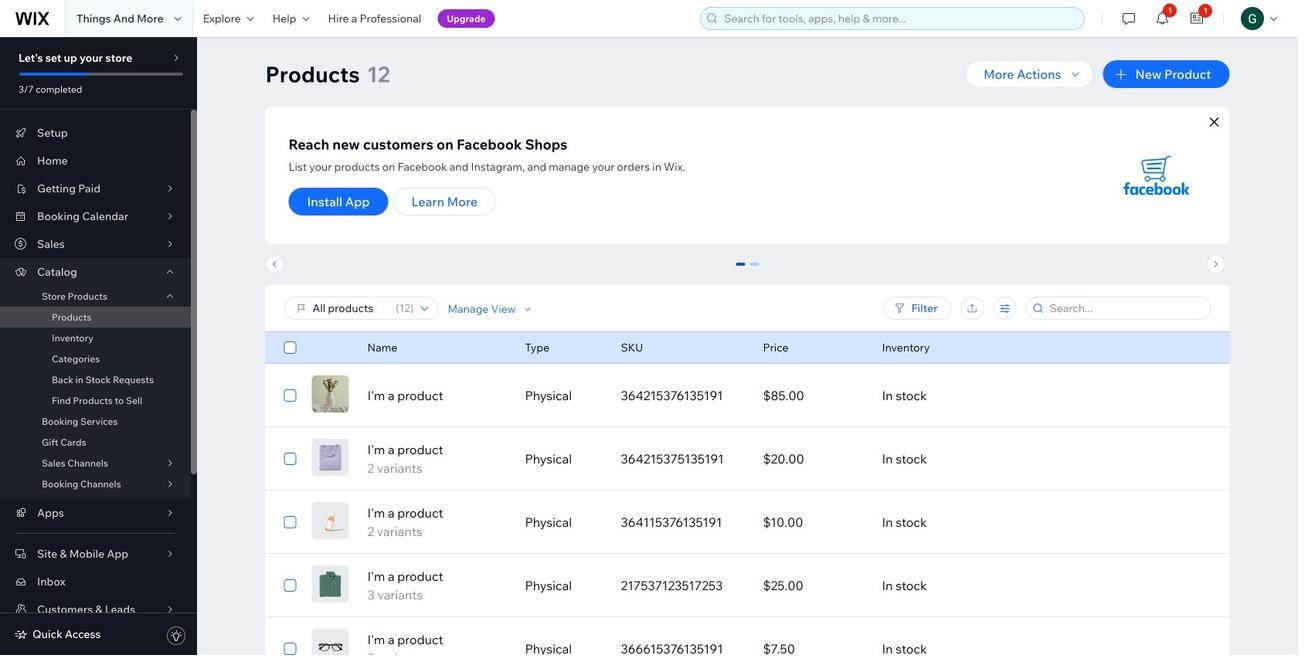 Task type: locate. For each thing, give the bounding box(es) containing it.
Search for tools, apps, help & more... field
[[720, 8, 1080, 29]]

None checkbox
[[284, 339, 296, 357], [284, 450, 296, 468], [284, 577, 296, 595], [284, 640, 296, 655], [284, 339, 296, 357], [284, 450, 296, 468], [284, 577, 296, 595], [284, 640, 296, 655]]

None checkbox
[[284, 386, 296, 405], [284, 513, 296, 532], [284, 386, 296, 405], [284, 513, 296, 532]]

reach new customers on facebook shops image
[[1106, 125, 1207, 226]]



Task type: vqa. For each thing, say whether or not it's contained in the screenshot.
Unsaved view Field
yes



Task type: describe. For each thing, give the bounding box(es) containing it.
sidebar element
[[0, 37, 197, 655]]

Search... field
[[1045, 298, 1206, 319]]

Unsaved view field
[[308, 298, 391, 319]]



